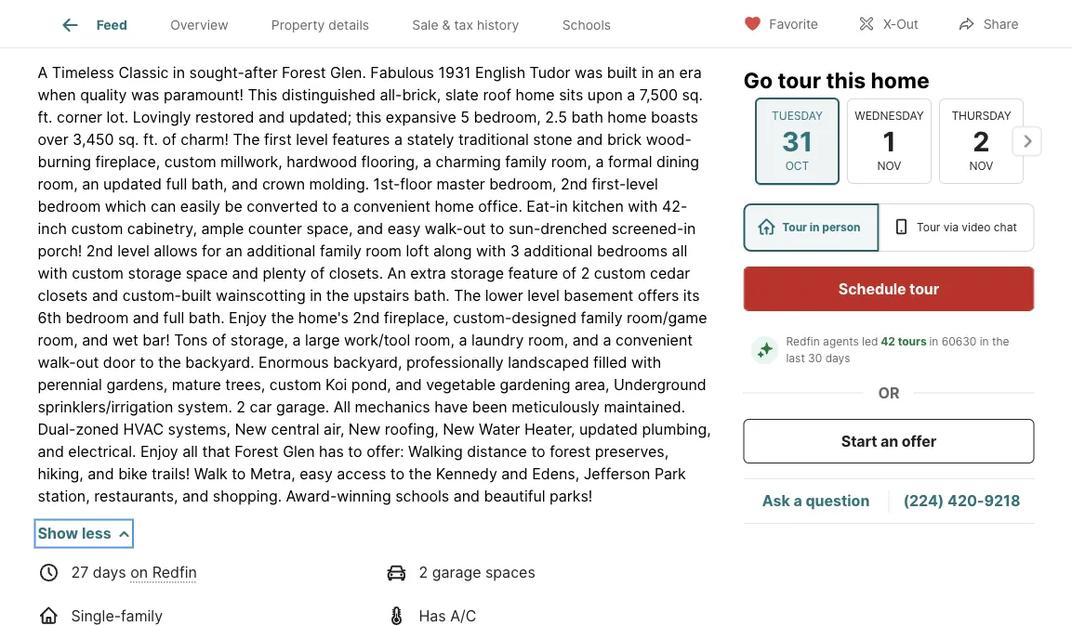 Task type: locate. For each thing, give the bounding box(es) containing it.
2 horizontal spatial this
[[826, 67, 866, 93]]

0 vertical spatial walk-
[[425, 220, 463, 238]]

updated
[[103, 176, 162, 194], [580, 421, 638, 439]]

0 horizontal spatial was
[[131, 86, 159, 104]]

the up millwork,
[[233, 131, 260, 149]]

bedroom
[[38, 198, 101, 216], [66, 310, 129, 328]]

2 vertical spatial 2nd
[[353, 310, 380, 328]]

1 nov from the left
[[877, 160, 901, 173]]

0 horizontal spatial new
[[235, 421, 267, 439]]

and up "beautiful"
[[502, 466, 528, 484]]

1 horizontal spatial additional
[[524, 243, 593, 261]]

tour right schedule
[[910, 280, 940, 298]]

and up wainscotting
[[232, 265, 259, 283]]

new down have
[[443, 421, 475, 439]]

1 horizontal spatial was
[[575, 64, 603, 82]]

0 vertical spatial enjoy
[[229, 310, 267, 328]]

gardening
[[500, 377, 571, 395]]

out up 'along'
[[463, 220, 486, 238]]

0 vertical spatial ft.
[[38, 109, 53, 127]]

home up brick
[[608, 109, 647, 127]]

of right plenty at the left top of page
[[311, 265, 325, 283]]

this right about
[[107, 5, 147, 31]]

1 vertical spatial bath.
[[189, 310, 225, 328]]

with
[[628, 198, 658, 216], [476, 243, 506, 261], [38, 265, 68, 283], [632, 354, 662, 372]]

closets
[[38, 287, 88, 305]]

1 vertical spatial was
[[131, 86, 159, 104]]

1 horizontal spatial 2nd
[[353, 310, 380, 328]]

0 vertical spatial 2nd
[[561, 176, 588, 194]]

enormous
[[259, 354, 329, 372]]

bedrooms
[[597, 243, 668, 261]]

question
[[806, 492, 870, 511]]

start
[[842, 433, 878, 451]]

level down formal
[[626, 176, 658, 194]]

1 horizontal spatial fireplace,
[[384, 310, 449, 328]]

1 new from the left
[[235, 421, 267, 439]]

2 new from the left
[[349, 421, 381, 439]]

1 vertical spatial the
[[454, 287, 481, 305]]

this
[[248, 86, 278, 104]]

1 horizontal spatial sq.
[[682, 86, 703, 104]]

wainscotting
[[216, 287, 306, 305]]

0 vertical spatial out
[[463, 220, 486, 238]]

days right '27'
[[93, 564, 126, 583]]

1 horizontal spatial this
[[356, 109, 382, 127]]

0 horizontal spatial built
[[181, 287, 212, 305]]

2 garage spaces
[[419, 564, 536, 583]]

nov inside thursday 2 nov
[[969, 160, 993, 173]]

2 down thursday on the top
[[973, 125, 990, 157]]

0 horizontal spatial additional
[[247, 243, 316, 261]]

large
[[305, 332, 340, 350]]

on
[[130, 564, 148, 583]]

0 horizontal spatial bath.
[[189, 310, 225, 328]]

and up the first
[[259, 109, 285, 127]]

days
[[826, 352, 851, 366], [93, 564, 126, 583]]

english
[[475, 64, 526, 82]]

tour inside option
[[783, 221, 807, 234]]

0 horizontal spatial sq.
[[118, 131, 139, 149]]

0 horizontal spatial updated
[[103, 176, 162, 194]]

an inside button
[[881, 433, 899, 451]]

0 vertical spatial bath.
[[414, 287, 450, 305]]

work/tool
[[344, 332, 410, 350]]

the
[[233, 131, 260, 149], [454, 287, 481, 305]]

0 horizontal spatial convenient
[[353, 198, 431, 216]]

list box
[[744, 204, 1035, 252]]

1 vertical spatial forest
[[235, 443, 279, 462]]

bath
[[572, 109, 604, 127]]

area,
[[575, 377, 610, 395]]

or
[[879, 384, 900, 402]]

offers
[[638, 287, 679, 305]]

0 vertical spatial tour
[[778, 67, 821, 93]]

nov inside wednesday 1 nov
[[877, 160, 901, 173]]

bath. up tons
[[189, 310, 225, 328]]

home up wednesday
[[871, 67, 930, 93]]

in inside in the last 30 days
[[980, 335, 989, 349]]

0 vertical spatial fireplace,
[[95, 153, 160, 171]]

sq. down 'era' at the top right
[[682, 86, 703, 104]]

tab list containing feed
[[38, 0, 648, 47]]

new
[[235, 421, 267, 439], [349, 421, 381, 439], [443, 421, 475, 439]]

1 horizontal spatial updated
[[580, 421, 638, 439]]

and right closets
[[92, 287, 118, 305]]

1931
[[439, 64, 471, 82]]

1 vertical spatial out
[[76, 354, 99, 372]]

new up offer:
[[349, 421, 381, 439]]

1 vertical spatial bedroom,
[[489, 176, 557, 194]]

schools tab
[[541, 3, 633, 47]]

in up drenched at right
[[556, 198, 568, 216]]

3 new from the left
[[443, 421, 475, 439]]

walk- up 'along'
[[425, 220, 463, 238]]

0 vertical spatial days
[[826, 352, 851, 366]]

feed link
[[59, 14, 127, 36]]

and down walk
[[182, 488, 209, 506]]

full up can
[[166, 176, 187, 194]]

tour in person option
[[744, 204, 879, 252]]

1 horizontal spatial nov
[[969, 160, 993, 173]]

nov for 2
[[969, 160, 993, 173]]

1 tour from the left
[[783, 221, 807, 234]]

room, down stone
[[551, 153, 592, 171]]

brick
[[607, 131, 642, 149]]

days down agents on the bottom right of page
[[826, 352, 851, 366]]

0 horizontal spatial all
[[183, 443, 198, 462]]

a
[[38, 64, 48, 82]]

lovingly
[[133, 109, 191, 127]]

1 vertical spatial easy
[[300, 466, 333, 484]]

sale & tax history tab
[[391, 3, 541, 47]]

floor
[[400, 176, 432, 194]]

out up perennial
[[76, 354, 99, 372]]

was up upon
[[575, 64, 603, 82]]

home up sought-
[[152, 5, 210, 31]]

air,
[[324, 421, 345, 439]]

0 horizontal spatial tour
[[778, 67, 821, 93]]

loft
[[406, 243, 429, 261]]

pond,
[[351, 377, 391, 395]]

schedule
[[839, 280, 907, 298]]

full up tons
[[163, 310, 184, 328]]

1 vertical spatial built
[[181, 287, 212, 305]]

an down burning at the top of page
[[82, 176, 99, 194]]

nov down thursday on the top
[[969, 160, 993, 173]]

enjoy
[[229, 310, 267, 328], [140, 443, 178, 462]]

1 horizontal spatial the
[[454, 287, 481, 305]]

420-
[[948, 492, 985, 511]]

and up 'filled'
[[573, 332, 599, 350]]

been
[[472, 399, 508, 417]]

walk
[[194, 466, 228, 484]]

tour for schedule
[[910, 280, 940, 298]]

next image
[[1013, 126, 1042, 156]]

and down millwork,
[[232, 176, 258, 194]]

schools
[[562, 17, 611, 33]]

0 horizontal spatial fireplace,
[[95, 153, 160, 171]]

to down offer:
[[390, 466, 405, 484]]

home down master
[[435, 198, 474, 216]]

2nd up kitchen
[[561, 176, 588, 194]]

bar!
[[143, 332, 170, 350]]

and up bar!
[[133, 310, 159, 328]]

cabinetry,
[[127, 220, 197, 238]]

1 horizontal spatial walk-
[[425, 220, 463, 238]]

master
[[437, 176, 485, 194]]

tour inside button
[[910, 280, 940, 298]]

boasts
[[651, 109, 699, 127]]

built down space
[[181, 287, 212, 305]]

with down porch!
[[38, 265, 68, 283]]

roofing,
[[385, 421, 439, 439]]

custom- up laundry
[[453, 310, 512, 328]]

0 vertical spatial redfin
[[787, 335, 820, 349]]

storage,
[[230, 332, 288, 350]]

park
[[655, 466, 686, 484]]

this up wednesday
[[826, 67, 866, 93]]

laundry
[[472, 332, 524, 350]]

start an offer
[[842, 433, 937, 451]]

1 vertical spatial tour
[[910, 280, 940, 298]]

to up shopping.
[[232, 466, 246, 484]]

paramount!
[[164, 86, 244, 104]]

additional down drenched at right
[[524, 243, 593, 261]]

updated up preserves,
[[580, 421, 638, 439]]

in up home's
[[310, 287, 322, 305]]

1 vertical spatial redfin
[[152, 564, 197, 583]]

this up features
[[356, 109, 382, 127]]

0 horizontal spatial days
[[93, 564, 126, 583]]

tab list
[[38, 0, 648, 47]]

enjoy up "trails!"
[[140, 443, 178, 462]]

tour for tour in person
[[783, 221, 807, 234]]

forest
[[550, 443, 591, 462]]

2 horizontal spatial new
[[443, 421, 475, 439]]

0 horizontal spatial enjoy
[[140, 443, 178, 462]]

0 vertical spatial the
[[233, 131, 260, 149]]

level up designed
[[528, 287, 560, 305]]

built up upon
[[607, 64, 638, 82]]

favorite button
[[728, 4, 834, 42]]

tour inside tour via video chat option
[[917, 221, 941, 234]]

0 vertical spatial full
[[166, 176, 187, 194]]

0 horizontal spatial custom-
[[123, 287, 181, 305]]

room, up landscaped on the bottom of page
[[528, 332, 568, 350]]

hvac
[[123, 421, 164, 439]]

corner
[[57, 109, 102, 127]]

2 nov from the left
[[969, 160, 993, 173]]

custom- up bar!
[[123, 287, 181, 305]]

of right feature
[[563, 265, 577, 283]]

sits
[[559, 86, 584, 104]]

1 horizontal spatial days
[[826, 352, 851, 366]]

0 vertical spatial forest
[[282, 64, 326, 82]]

charm!
[[181, 131, 229, 149]]

0 horizontal spatial storage
[[128, 265, 182, 283]]

enjoy up storage, at the left
[[229, 310, 267, 328]]

0 vertical spatial easy
[[388, 220, 421, 238]]

walk-
[[425, 220, 463, 238], [38, 354, 76, 372]]

custom down enormous
[[270, 377, 322, 395]]

feed
[[96, 17, 127, 33]]

1 horizontal spatial built
[[607, 64, 638, 82]]

0 horizontal spatial easy
[[300, 466, 333, 484]]

in inside option
[[810, 221, 820, 234]]

level down updated;
[[296, 131, 328, 149]]

2 left garage
[[419, 564, 428, 583]]

in right '60630'
[[980, 335, 989, 349]]

ft. down lovingly
[[143, 131, 158, 149]]

redfin
[[787, 335, 820, 349], [152, 564, 197, 583]]

storage down 'along'
[[450, 265, 504, 283]]

its
[[683, 287, 700, 305]]

1 horizontal spatial convenient
[[616, 332, 693, 350]]

60630
[[942, 335, 977, 349]]

0 vertical spatial custom-
[[123, 287, 181, 305]]

1 horizontal spatial easy
[[388, 220, 421, 238]]

central
[[271, 421, 320, 439]]

x-
[[884, 16, 897, 32]]

has a/c
[[419, 608, 477, 626]]

designed
[[512, 310, 577, 328]]

gardens,
[[106, 377, 168, 395]]

0 horizontal spatial nov
[[877, 160, 901, 173]]

1 horizontal spatial out
[[463, 220, 486, 238]]

0 horizontal spatial walk-
[[38, 354, 76, 372]]

0 horizontal spatial tour
[[783, 221, 807, 234]]

None button
[[755, 97, 840, 185], [847, 98, 932, 184], [939, 98, 1024, 184], [755, 97, 840, 185], [847, 98, 932, 184], [939, 98, 1024, 184]]

person
[[823, 221, 861, 234]]

counter
[[248, 220, 302, 238]]

1 vertical spatial convenient
[[616, 332, 693, 350]]

share
[[984, 16, 1019, 32]]

2 vertical spatial this
[[356, 109, 382, 127]]

2 inside thursday 2 nov
[[973, 125, 990, 157]]

1 horizontal spatial enjoy
[[229, 310, 267, 328]]

porch!
[[38, 243, 82, 261]]

charming
[[436, 153, 501, 171]]

additional up plenty at the left top of page
[[247, 243, 316, 261]]

0 vertical spatial updated
[[103, 176, 162, 194]]

spaces
[[486, 564, 536, 583]]

0 horizontal spatial forest
[[235, 443, 279, 462]]

1 horizontal spatial all
[[672, 243, 688, 261]]

0 horizontal spatial ft.
[[38, 109, 53, 127]]

bedroom,
[[474, 109, 541, 127], [489, 176, 557, 194]]

ask a question
[[762, 492, 870, 511]]

in up 7,500
[[642, 64, 654, 82]]

to down heater,
[[532, 443, 546, 462]]

0 horizontal spatial this
[[107, 5, 147, 31]]

of
[[162, 131, 176, 149], [311, 265, 325, 283], [563, 265, 577, 283], [212, 332, 226, 350]]

and up the mechanics
[[396, 377, 422, 395]]

1 additional from the left
[[247, 243, 316, 261]]

lot.
[[107, 109, 129, 127]]

1 horizontal spatial bath.
[[414, 287, 450, 305]]

(224) 420-9218
[[904, 492, 1021, 511]]

wednesday 1 nov
[[855, 109, 924, 173]]

1 horizontal spatial tour
[[910, 280, 940, 298]]

sq. down lot.
[[118, 131, 139, 149]]

to up space,
[[322, 198, 337, 216]]

bedroom up inch
[[38, 198, 101, 216]]

in left person
[[810, 221, 820, 234]]

a down stately
[[423, 153, 432, 171]]

era
[[680, 64, 702, 82]]

list box containing tour in person
[[744, 204, 1035, 252]]

was down classic
[[131, 86, 159, 104]]

timeless
[[52, 64, 114, 82]]

redfin agents led 42 tours in 60630
[[787, 335, 977, 349]]

restaurants,
[[94, 488, 178, 506]]

the up the 'schools'
[[409, 466, 432, 484]]

walk- up perennial
[[38, 354, 76, 372]]

tour for tour via video chat
[[917, 221, 941, 234]]

1 horizontal spatial forest
[[282, 64, 326, 82]]

easy up award-
[[300, 466, 333, 484]]

1 horizontal spatial new
[[349, 421, 381, 439]]

1 horizontal spatial storage
[[450, 265, 504, 283]]

redfin up last
[[787, 335, 820, 349]]

in down the 42-
[[684, 220, 696, 238]]

glen
[[283, 443, 315, 462]]

after
[[244, 64, 278, 82]]

tour up tuesday
[[778, 67, 821, 93]]

room/game
[[627, 310, 707, 328]]

details
[[329, 17, 369, 33]]

27 days on redfin
[[71, 564, 197, 583]]

tour via video chat
[[917, 221, 1017, 234]]

1 horizontal spatial custom-
[[453, 310, 512, 328]]

tour
[[783, 221, 807, 234], [917, 221, 941, 234]]

1 vertical spatial custom-
[[453, 310, 512, 328]]

1 horizontal spatial redfin
[[787, 335, 820, 349]]

1 vertical spatial sq.
[[118, 131, 139, 149]]

2nd right porch!
[[86, 243, 113, 261]]

2 tour from the left
[[917, 221, 941, 234]]

of up the backyard.
[[212, 332, 226, 350]]



Task type: vqa. For each thing, say whether or not it's contained in the screenshot.
Redfin agents led 24 tours in 91214
no



Task type: describe. For each thing, give the bounding box(es) containing it.
in up paramount!
[[173, 64, 185, 82]]

1 vertical spatial updated
[[580, 421, 638, 439]]

all-
[[380, 86, 402, 104]]

custom down which
[[71, 220, 123, 238]]

a up first-
[[596, 153, 604, 171]]

garage
[[432, 564, 481, 583]]

and down "bath"
[[577, 131, 603, 149]]

1 vertical spatial enjoy
[[140, 443, 178, 462]]

a right upon
[[627, 86, 636, 104]]

led
[[862, 335, 878, 349]]

space,
[[307, 220, 353, 238]]

2 left car at the bottom
[[237, 399, 246, 417]]

schedule tour button
[[744, 267, 1035, 312]]

property details tab
[[250, 3, 391, 47]]

a up enormous
[[292, 332, 301, 350]]

backyard,
[[333, 354, 402, 372]]

1 vertical spatial full
[[163, 310, 184, 328]]

1 vertical spatial 2nd
[[86, 243, 113, 261]]

last
[[787, 352, 805, 366]]

1 vertical spatial ft.
[[143, 131, 158, 149]]

a/c
[[450, 608, 477, 626]]

share button
[[942, 4, 1035, 42]]

go
[[744, 67, 773, 93]]

(224) 420-9218 link
[[904, 492, 1021, 511]]

a up 'filled'
[[603, 332, 612, 350]]

bath,
[[191, 176, 228, 194]]

first-
[[592, 176, 626, 194]]

the down wainscotting
[[271, 310, 294, 328]]

2 up basement
[[581, 265, 590, 283]]

0 vertical spatial sq.
[[682, 86, 703, 104]]

office.
[[478, 198, 523, 216]]

a down molding.
[[341, 198, 349, 216]]

1 vertical spatial this
[[826, 67, 866, 93]]

family down 'on'
[[121, 608, 163, 626]]

0 vertical spatial all
[[672, 243, 688, 261]]

3
[[510, 243, 520, 261]]

burning
[[38, 153, 91, 171]]

with up underground
[[632, 354, 662, 372]]

door
[[103, 354, 136, 372]]

award-
[[286, 488, 337, 506]]

trails!
[[152, 466, 190, 484]]

converted
[[247, 198, 318, 216]]

station,
[[38, 488, 90, 506]]

family down space,
[[320, 243, 362, 261]]

0 vertical spatial was
[[575, 64, 603, 82]]

hardwood
[[287, 153, 357, 171]]

the inside in the last 30 days
[[993, 335, 1010, 349]]

show less button
[[38, 523, 130, 546]]

water
[[479, 421, 520, 439]]

video
[[962, 221, 991, 234]]

0 vertical spatial convenient
[[353, 198, 431, 216]]

with left '3'
[[476, 243, 506, 261]]

0 horizontal spatial out
[[76, 354, 99, 372]]

and down electrical.
[[88, 466, 114, 484]]

0 vertical spatial built
[[607, 64, 638, 82]]

2 storage from the left
[[450, 265, 504, 283]]

a up the flooring,
[[394, 131, 403, 149]]

mechanics
[[355, 399, 430, 417]]

custom down charm!
[[164, 153, 216, 171]]

1 vertical spatial days
[[93, 564, 126, 583]]

42
[[881, 335, 896, 349]]

oct
[[785, 160, 809, 173]]

custom up closets
[[72, 265, 124, 283]]

level down cabinetry,
[[117, 243, 150, 261]]

6th
[[38, 310, 61, 328]]

0 horizontal spatial the
[[233, 131, 260, 149]]

0 horizontal spatial redfin
[[152, 564, 197, 583]]

0 vertical spatial bedroom
[[38, 198, 101, 216]]

family down stone
[[505, 153, 547, 171]]

stately
[[407, 131, 454, 149]]

this inside a timeless classic in sought-after forest glen. fabulous 1931 english tudor was built in an era when quality was paramount! this distinguished all-brick, slate roof home sits upon a 7,500 sq. ft. corner lot. lovingly restored and updated; this expansive 5 bedroom, 2.5 bath home boasts over 3,450 sq. ft. of charm! the first level features a stately traditional stone and brick wood- burning fireplace, custom millwork, hardwood flooring, a charming family room, a formal dining room, an updated full bath, and crown molding. 1st-floor master bedroom, 2nd first-level bedroom which can easily be converted to a convenient home office. eat-in kitchen with 42- inch custom cabinetry, ample counter space, and easy walk-out to sun-drenched screened-in porch! 2nd level allows for an additional family room loft along with 3 additional bedrooms all with custom storage space and plenty of closets. an extra storage feature of 2 custom cedar closets and custom-built wainscotting in the upstairs bath.  the lower level basement offers its 6th bedroom and full bath. enjoy the home's 2nd  fireplace, custom-designed family room/game room, and wet bar! tons of storage, a large work/tool room, a laundry room, and a convenient walk-out door to the backyard. enormous backyard, professionally landscaped filled with perennial gardens, mature trees, custom koi pond, and vegetable gardening area, underground sprinklers/irrigation system. 2 car garage. all mechanics have been meticulously maintained. dual-zoned hvac systems, new central air, new roofing, new water heater, updated plumbing, and electrical. enjoy all that forest glen has to offer: walking distance to forest preserves, hiking, and bike trails! walk to metra, easy access to the kennedy and edens, jefferson park station, restaurants, and shopping.  award-winning schools and beautiful parks!
[[356, 109, 382, 127]]

and up room
[[357, 220, 383, 238]]

can
[[151, 198, 176, 216]]

system.
[[178, 399, 232, 417]]

room, down burning at the top of page
[[38, 176, 78, 194]]

has
[[419, 608, 446, 626]]

formal
[[608, 153, 653, 171]]

underground
[[614, 377, 707, 395]]

over
[[38, 131, 68, 149]]

and down the kennedy
[[454, 488, 480, 506]]

the up home's
[[326, 287, 349, 305]]

custom down bedrooms
[[594, 265, 646, 283]]

inch
[[38, 220, 67, 238]]

tours
[[898, 335, 927, 349]]

2 horizontal spatial 2nd
[[561, 176, 588, 194]]

when
[[38, 86, 76, 104]]

in right tours at the bottom right of page
[[930, 335, 939, 349]]

home down tudor
[[516, 86, 555, 104]]

family down basement
[[581, 310, 623, 328]]

hiking,
[[38, 466, 84, 484]]

garage.
[[276, 399, 329, 417]]

to down bar!
[[140, 354, 154, 372]]

with up screened-
[[628, 198, 658, 216]]

and left 'wet'
[[82, 332, 108, 350]]

31
[[782, 125, 813, 157]]

upon
[[588, 86, 623, 104]]

backyard.
[[185, 354, 255, 372]]

that
[[202, 443, 230, 462]]

27
[[71, 564, 89, 583]]

trees,
[[225, 377, 265, 395]]

days inside in the last 30 days
[[826, 352, 851, 366]]

wood-
[[646, 131, 692, 149]]

single-family
[[71, 608, 163, 626]]

1
[[883, 125, 896, 157]]

room, up the professionally
[[415, 332, 455, 350]]

kennedy
[[436, 466, 498, 484]]

wet
[[113, 332, 138, 350]]

systems,
[[168, 421, 231, 439]]

millwork,
[[221, 153, 283, 171]]

closets.
[[329, 265, 383, 283]]

tax
[[454, 17, 473, 33]]

zoned
[[76, 421, 119, 439]]

jefferson
[[584, 466, 651, 484]]

heater,
[[525, 421, 575, 439]]

ask a question link
[[762, 492, 870, 511]]

restored
[[195, 109, 254, 127]]

tour via video chat option
[[879, 204, 1035, 252]]

less
[[82, 525, 111, 543]]

in the last 30 days
[[787, 335, 1013, 366]]

crown
[[262, 176, 305, 194]]

0 vertical spatial this
[[107, 5, 147, 31]]

and down the dual-
[[38, 443, 64, 462]]

lower
[[485, 287, 524, 305]]

1 vertical spatial all
[[183, 443, 198, 462]]

a right ask
[[794, 492, 802, 511]]

updated;
[[289, 109, 352, 127]]

to down office.
[[490, 220, 505, 238]]

sale & tax history
[[412, 17, 519, 33]]

chat
[[994, 221, 1017, 234]]

filled
[[594, 354, 627, 372]]

42-
[[662, 198, 688, 216]]

tour in person
[[783, 221, 861, 234]]

room
[[366, 243, 402, 261]]

an right for
[[226, 243, 243, 261]]

car
[[250, 399, 272, 417]]

2 additional from the left
[[524, 243, 593, 261]]

beautiful
[[484, 488, 546, 506]]

sale
[[412, 17, 439, 33]]

a up the professionally
[[459, 332, 467, 350]]

feature
[[508, 265, 558, 283]]

1 vertical spatial bedroom
[[66, 310, 129, 328]]

nov for 1
[[877, 160, 901, 173]]

the down bar!
[[158, 354, 181, 372]]

to up access
[[348, 443, 362, 462]]

quality
[[80, 86, 127, 104]]

1 vertical spatial walk-
[[38, 354, 76, 372]]

1 vertical spatial fireplace,
[[384, 310, 449, 328]]

dining
[[657, 153, 700, 171]]

agents
[[823, 335, 859, 349]]

an up 7,500
[[658, 64, 675, 82]]

tour for go
[[778, 67, 821, 93]]

about this home
[[38, 5, 210, 31]]

overview tab
[[149, 3, 250, 47]]

home's
[[298, 310, 349, 328]]

of down lovingly
[[162, 131, 176, 149]]

glen.
[[330, 64, 366, 82]]

1 storage from the left
[[128, 265, 182, 283]]

upstairs
[[354, 287, 410, 305]]

room, down 6th at the left of page
[[38, 332, 78, 350]]

0 vertical spatial bedroom,
[[474, 109, 541, 127]]



